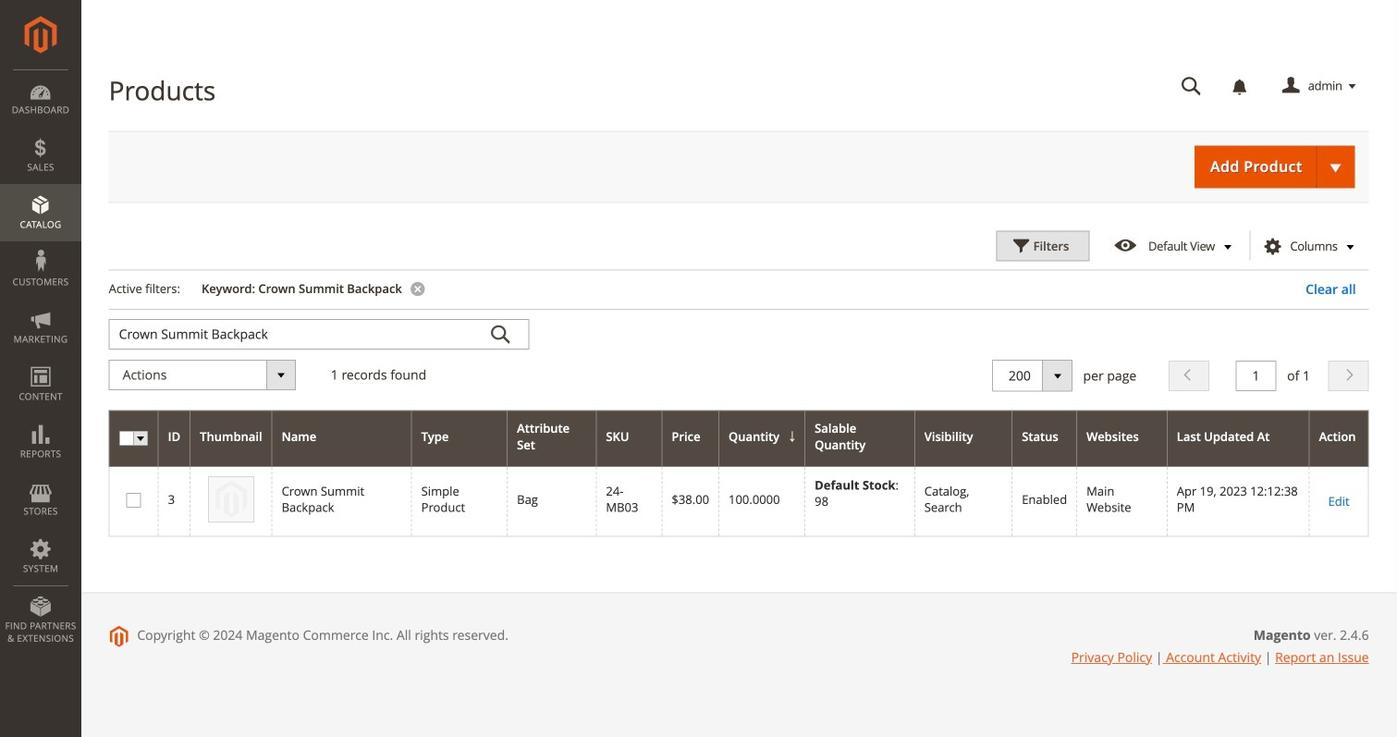 Task type: locate. For each thing, give the bounding box(es) containing it.
None text field
[[1169, 70, 1215, 103]]

magento admin panel image
[[25, 16, 57, 54]]

None checkbox
[[126, 493, 138, 505]]

None text field
[[1007, 366, 1063, 385]]

menu bar
[[0, 69, 81, 654]]

None number field
[[1236, 361, 1277, 391]]

Search by keyword text field
[[109, 319, 530, 350]]

crown summit backpack image
[[208, 476, 254, 523]]



